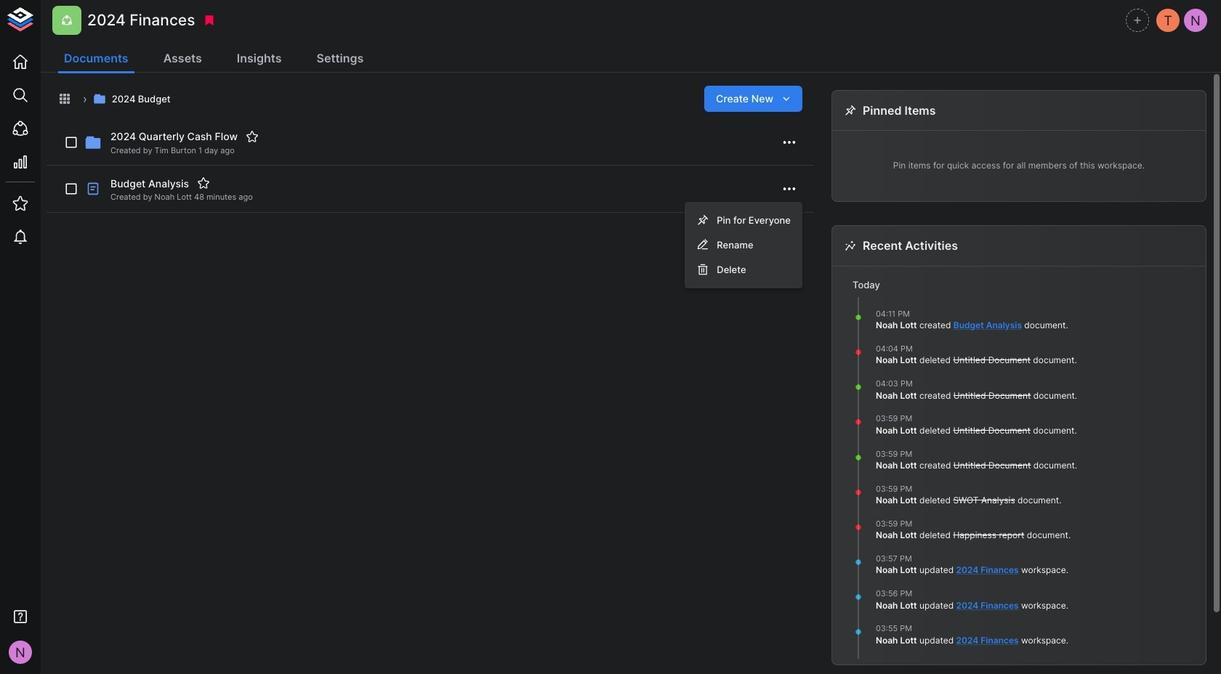 Task type: locate. For each thing, give the bounding box(es) containing it.
favorite image
[[246, 130, 259, 143], [197, 177, 210, 190]]

1 vertical spatial favorite image
[[197, 177, 210, 190]]

0 horizontal spatial favorite image
[[197, 177, 210, 190]]

0 vertical spatial favorite image
[[246, 130, 259, 143]]

remove bookmark image
[[203, 14, 216, 27]]



Task type: describe. For each thing, give the bounding box(es) containing it.
1 horizontal spatial favorite image
[[246, 130, 259, 143]]



Task type: vqa. For each thing, say whether or not it's contained in the screenshot.
the leftmost Favorite icon
yes



